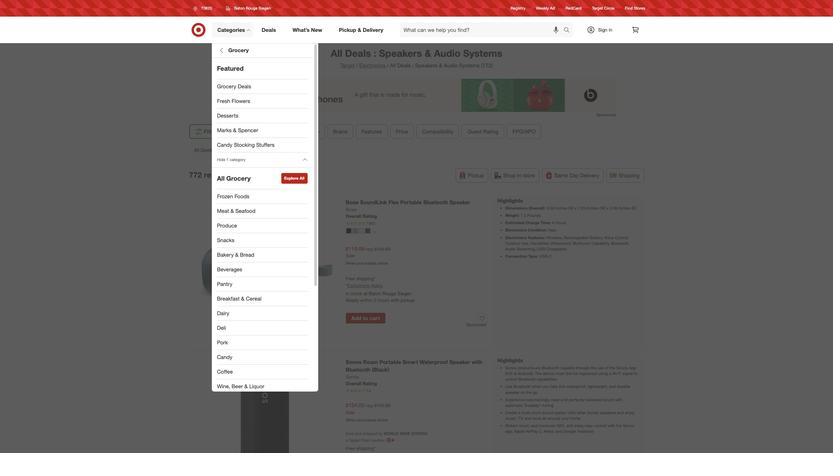 Task type: locate. For each thing, give the bounding box(es) containing it.
online inside $134.00 reg $179.00 sale when purchased online
[[378, 418, 388, 423]]

alexa,
[[544, 430, 555, 435]]

0 vertical spatial portable
[[401, 199, 422, 206]]

1 vertical spatial online
[[378, 418, 388, 423]]

baton inside baton rouge siegen 'dropdown button'
[[234, 6, 245, 11]]

same day delivery button
[[542, 168, 604, 183]]

0 vertical spatial baton
[[234, 6, 245, 11]]

systems up (772) on the right top of the page
[[464, 47, 503, 59]]

weekly
[[536, 6, 549, 11]]

1 horizontal spatial to
[[634, 372, 638, 377]]

(1)
[[218, 128, 224, 135]]

grocery deals link
[[212, 80, 313, 94]]

free up exclusions
[[346, 276, 355, 282]]

1 horizontal spatial siegen
[[398, 291, 412, 297]]

1 vertical spatial systems
[[459, 62, 480, 69]]

0 vertical spatial delivery
[[363, 26, 384, 33]]

deals for all deals : speakers & audio systems target / electronics / all deals : speakers & audio systems (772)
[[345, 47, 371, 59]]

1 vertical spatial audio
[[444, 62, 458, 69]]

/ right electronics link
[[387, 62, 389, 69]]

the
[[591, 366, 597, 371], [610, 366, 616, 371], [527, 391, 532, 396], [617, 424, 622, 429]]

reg left $179.00 on the left bottom of page
[[366, 403, 373, 409]]

bluetooth inside sonos roam portable smart waterproof speaker with bluetooth (black)
[[346, 367, 371, 374]]

0 vertical spatial a
[[609, 372, 612, 377]]

meat
[[217, 208, 229, 215]]

world
[[384, 432, 399, 437]]

new
[[311, 26, 323, 33], [549, 228, 557, 233]]

pickup for pickup & delivery
[[339, 26, 356, 33]]

1 vertical spatial speaker
[[450, 359, 471, 366]]

dimensions (overall): 3.56 inches (h) x 7.93 inches (w) x 2.06 inches (d) weight: 1.3 pounds estimated charge time: 4 hours electronics condition: new
[[506, 206, 637, 233]]

speakers up electronics link
[[379, 47, 422, 59]]

and
[[610, 385, 616, 390], [561, 398, 568, 403], [618, 411, 624, 416], [525, 417, 531, 422], [531, 424, 538, 429], [567, 424, 573, 429], [556, 430, 563, 435], [355, 432, 362, 437]]

* down partner
[[374, 446, 376, 452]]

grocery up featured
[[228, 47, 249, 54]]

delivery inside "button"
[[581, 172, 600, 179]]

1 overall rating from the top
[[346, 214, 377, 219]]

online for $134.00
[[378, 418, 388, 423]]

2 speaker from the top
[[450, 359, 471, 366]]

rating up 1865
[[363, 214, 377, 219]]

0 horizontal spatial /
[[356, 62, 358, 69]]

sold
[[346, 432, 354, 437]]

1 purchased from the top
[[357, 261, 376, 266]]

stuffers
[[256, 142, 275, 148]]

type:
[[529, 254, 539, 259]]

siegen up 'pickup'
[[398, 291, 412, 297]]

1
[[227, 158, 229, 163]]

1 horizontal spatial rouge
[[383, 291, 396, 297]]

deals down baton rouge siegen
[[262, 26, 276, 33]]

2 horizontal spatial a
[[609, 372, 612, 377]]

1 vertical spatial candy
[[217, 354, 233, 361]]

dairy
[[217, 311, 229, 317]]

snacks link
[[212, 234, 313, 248]]

a up tv,
[[519, 411, 521, 416]]

all grocery
[[217, 175, 251, 182]]

filter (1)
[[204, 128, 224, 135]]

enjoy down home
[[575, 424, 584, 429]]

1 horizontal spatial pickup
[[468, 172, 484, 179]]

x
[[575, 206, 577, 211], [607, 206, 609, 211]]

2 when from the top
[[346, 418, 356, 423]]

sale down $119.99
[[346, 253, 355, 259]]

0 vertical spatial overall rating
[[346, 214, 377, 219]]

0 vertical spatial free
[[346, 276, 355, 282]]

0 vertical spatial grocery
[[228, 47, 249, 54]]

flex
[[389, 199, 399, 206]]

same
[[555, 172, 568, 179]]

sonos roam portable smart waterproof speaker with bluetooth (black)
[[346, 359, 483, 374]]

speaker inside sonos roam portable smart waterproof speaker with bluetooth (black)
[[450, 359, 471, 366]]

:
[[374, 47, 377, 59], [412, 62, 414, 69]]

1 reg from the top
[[366, 246, 373, 252]]

1 when from the top
[[346, 261, 356, 266]]

sonos roam portable smart waterproof speaker with bluetooth (black) image
[[192, 358, 338, 454], [192, 358, 338, 454]]

delivery for same day delivery
[[581, 172, 600, 179]]

shipping for $119.99
[[356, 276, 374, 282]]

new right what's
[[311, 26, 323, 33]]

features
[[362, 128, 382, 135]]

0 vertical spatial new
[[311, 26, 323, 33]]

purchased for $134.00
[[357, 418, 376, 423]]

1 vertical spatial overall
[[346, 381, 361, 387]]

all right explore
[[300, 176, 305, 181]]

sonos up $134.00
[[346, 375, 359, 380]]

1 bose from the top
[[346, 199, 359, 206]]

1 horizontal spatial /
[[387, 62, 389, 69]]

when inside $134.00 reg $179.00 sale when purchased online
[[346, 418, 356, 423]]

1 vertical spatial bose
[[346, 207, 357, 213]]

772
[[189, 170, 202, 180]]

* up apply.
[[374, 276, 376, 282]]

desserts
[[217, 113, 239, 119]]

deals link
[[256, 23, 284, 37]]

siegen
[[259, 6, 271, 11], [398, 291, 412, 297]]

sale for $134.00
[[346, 410, 355, 416]]

and up google
[[567, 424, 573, 429]]

results
[[204, 170, 229, 180]]

sound up speakers
[[604, 398, 615, 403]]

you
[[543, 385, 550, 390]]

0 vertical spatial shipping
[[356, 276, 374, 282]]

772 results
[[189, 170, 229, 180]]

all up the target link
[[331, 47, 343, 59]]

purchased down $119.99
[[357, 261, 376, 266]]

/ right the target link
[[356, 62, 358, 69]]

in
[[609, 27, 613, 33], [518, 172, 522, 179]]

7.93
[[578, 206, 586, 211]]

overall rating up 1865
[[346, 214, 377, 219]]

sonos
[[346, 359, 362, 366], [506, 366, 517, 371], [617, 366, 628, 371], [346, 375, 359, 380], [588, 411, 599, 416], [623, 424, 635, 429]]

(overall):
[[529, 206, 546, 211]]

2 overall from the top
[[346, 381, 361, 387]]

a target plus™ partner
[[346, 439, 385, 444]]

candy for candy
[[217, 354, 233, 361]]

sale inside $119.99 reg $149.99 sale when purchased online
[[346, 253, 355, 259]]

& inside highlights sonos products are bluetooth-capable through the use of the sonos app (ios & android). the device must first be registered using a wi-fi signal to unlock bluetooth capabilities. use bluetooth when you take this waterproof, lightweight, and durable speaker on the go experience astonishingly clear and perfectly balanced sound with automatic trueplay™ tuning create a multi-room sound system with other sonos speakers and enjoy music, tv, and more all-around your home stream music and moreover wifi, and enjoy easy control with the sonos app, apple airplay 2, alexa, and google assistant
[[514, 372, 517, 377]]

reg left '$149.99'
[[366, 246, 373, 252]]

x right (h)
[[575, 206, 577, 211]]

0 vertical spatial systems
[[464, 47, 503, 59]]

inches left (h)
[[556, 206, 568, 211]]

0 horizontal spatial in
[[518, 172, 522, 179]]

0 vertical spatial sound
[[604, 398, 615, 403]]

sonos right other
[[588, 411, 599, 416]]

highlights inside highlights sonos products are bluetooth-capable through the use of the sonos app (ios & android). the device must first be registered using a wi-fi signal to unlock bluetooth capabilities. use bluetooth when you take this waterproof, lightweight, and durable speaker on the go experience astonishingly clear and perfectly balanced sound with automatic trueplay™ tuning create a multi-room sound system with other sonos speakers and enjoy music, tv, and more all-around your home stream music and moreover wifi, and enjoy easy control with the sonos app, apple airplay 2, alexa, and google assistant
[[498, 358, 523, 364]]

: up electronics link
[[374, 47, 377, 59]]

2 reg from the top
[[366, 403, 373, 409]]

0 vertical spatial siegen
[[259, 6, 271, 11]]

1 vertical spatial when
[[346, 418, 356, 423]]

online down '$149.99'
[[378, 261, 388, 266]]

portable up (black)
[[380, 359, 401, 366]]

0 vertical spatial to
[[363, 316, 368, 322]]

fpo/apo
[[513, 128, 536, 135]]

1 highlights from the top
[[498, 198, 523, 204]]

the right of
[[610, 366, 616, 371]]

hide
[[217, 158, 225, 163]]

0 horizontal spatial delivery
[[363, 26, 384, 33]]

1 horizontal spatial baton
[[369, 291, 381, 297]]

all
[[245, 147, 250, 154]]

deals down filter (1) button
[[201, 147, 212, 153]]

and up airplay
[[531, 424, 538, 429]]

overall down bose link
[[346, 214, 361, 219]]

1 vertical spatial purchased
[[357, 418, 376, 423]]

/
[[356, 62, 358, 69], [387, 62, 389, 69]]

siegen up the deals link at top left
[[259, 6, 271, 11]]

0 vertical spatial rouge
[[246, 6, 258, 11]]

2 highlights from the top
[[498, 358, 523, 364]]

sale down $134.00
[[346, 410, 355, 416]]

0 vertical spatial online
[[378, 261, 388, 266]]

deals up flowers
[[238, 83, 251, 90]]

with inside sonos roam portable smart waterproof speaker with bluetooth (black)
[[472, 359, 483, 366]]

sonos inside sonos roam portable smart waterproof speaker with bluetooth (black)
[[346, 359, 362, 366]]

0 vertical spatial speaker
[[450, 199, 471, 206]]

2 horizontal spatial inches
[[619, 206, 631, 211]]

deals inside button
[[201, 147, 212, 153]]

brand
[[333, 128, 348, 135]]

sonos up sonos link
[[346, 359, 362, 366]]

all
[[331, 47, 343, 59], [390, 62, 396, 69], [194, 147, 199, 153], [217, 175, 225, 182], [300, 176, 305, 181]]

estimated
[[506, 221, 525, 226]]

1 rating from the top
[[363, 214, 377, 219]]

0 horizontal spatial rouge
[[246, 6, 258, 11]]

overall
[[346, 214, 361, 219], [346, 381, 361, 387]]

and right speakers
[[618, 411, 624, 416]]

shipping up exclusions apply. link
[[356, 276, 374, 282]]

2 vertical spatial grocery
[[227, 175, 251, 182]]

0 horizontal spatial a
[[346, 439, 348, 444]]

categories
[[217, 26, 245, 33]]

when inside $119.99 reg $149.99 sale when purchased online
[[346, 261, 356, 266]]

shipping inside free shipping * * exclusions apply. in stock at  baton rouge siegen ready within 2 hours with pickup
[[356, 276, 374, 282]]

2 vertical spatial audio
[[506, 247, 516, 252]]

0 vertical spatial :
[[374, 47, 377, 59]]

1 horizontal spatial inches
[[587, 206, 599, 211]]

bose for bose soundlink flex portable bluetooth speaker
[[346, 199, 359, 206]]

1 vertical spatial reg
[[366, 403, 373, 409]]

enjoy right speakers
[[625, 411, 635, 416]]

online up the by
[[378, 418, 388, 423]]

1 vertical spatial enjoy
[[575, 424, 584, 429]]

0 horizontal spatial siegen
[[259, 6, 271, 11]]

1 vertical spatial *
[[346, 283, 348, 289]]

all for all deals : speakers & audio systems target / electronics / all deals : speakers & audio systems (772)
[[331, 47, 343, 59]]

pantry
[[217, 281, 233, 288]]

1 horizontal spatial in
[[609, 27, 613, 33]]

0 horizontal spatial baton
[[234, 6, 245, 11]]

2 free from the top
[[346, 446, 355, 452]]

reg inside $119.99 reg $149.99 sale when purchased online
[[366, 246, 373, 252]]

to inside "button"
[[363, 316, 368, 322]]

all down 'hide'
[[217, 175, 225, 182]]

0 horizontal spatial x
[[575, 206, 577, 211]]

1 sale from the top
[[346, 253, 355, 259]]

x right (w)
[[607, 206, 609, 211]]

0 horizontal spatial pickup
[[339, 26, 356, 33]]

a left wi-
[[609, 372, 612, 377]]

in inside button
[[518, 172, 522, 179]]

1 vertical spatial rating
[[363, 381, 377, 387]]

1 / from the left
[[356, 62, 358, 69]]

reg inside $134.00 reg $179.00 sale when purchased online
[[366, 403, 373, 409]]

2 rating from the top
[[363, 381, 377, 387]]

music
[[520, 424, 530, 429]]

2 bose from the top
[[346, 207, 357, 213]]

highlights up (ios
[[498, 358, 523, 364]]

1 horizontal spatial a
[[519, 411, 521, 416]]

candy up coffee at the bottom left
[[217, 354, 233, 361]]

1 horizontal spatial new
[[549, 228, 557, 233]]

all down filter (1) button
[[194, 147, 199, 153]]

1 candy from the top
[[217, 142, 233, 148]]

deli link
[[212, 321, 313, 336]]

deli
[[217, 325, 226, 332]]

0 vertical spatial when
[[346, 261, 356, 266]]

app,
[[506, 430, 513, 435]]

0 vertical spatial sale
[[346, 253, 355, 259]]

handsfree,
[[531, 241, 550, 246]]

electronics up outdoor on the right
[[506, 235, 527, 240]]

speaker right waterproof
[[450, 359, 471, 366]]

pickup
[[401, 298, 415, 304]]

soundlink
[[360, 199, 387, 206]]

0 vertical spatial in
[[609, 27, 613, 33]]

app
[[629, 366, 637, 371]]

2 shipping from the top
[[356, 446, 374, 452]]

of
[[606, 366, 609, 371]]

1 horizontal spatial x
[[607, 206, 609, 211]]

* for sonos
[[374, 446, 376, 452]]

marks
[[217, 127, 232, 134]]

guest
[[468, 128, 482, 135]]

reg for $119.99
[[366, 246, 373, 252]]

rouge up the deals link at top left
[[246, 6, 258, 11]]

speaker down pickup button
[[450, 199, 471, 206]]

overall down sonos link
[[346, 381, 361, 387]]

sound
[[604, 398, 615, 403], [543, 411, 554, 416]]

* up in
[[346, 283, 348, 289]]

purchased inside $119.99 reg $149.99 sale when purchased online
[[357, 261, 376, 266]]

1 vertical spatial siegen
[[398, 291, 412, 297]]

deals right electronics link
[[398, 62, 411, 69]]

1 horizontal spatial enjoy
[[625, 411, 635, 416]]

2 sale from the top
[[346, 410, 355, 416]]

0 horizontal spatial enjoy
[[575, 424, 584, 429]]

in left the store
[[518, 172, 522, 179]]

0 vertical spatial overall
[[346, 214, 361, 219]]

deals up the target link
[[345, 47, 371, 59]]

1 vertical spatial target
[[340, 62, 355, 69]]

when up 'sold'
[[346, 418, 356, 423]]

1 online from the top
[[378, 261, 388, 266]]

1 horizontal spatial :
[[412, 62, 414, 69]]

a down 'sold'
[[346, 439, 348, 444]]

0 vertical spatial bose
[[346, 199, 359, 206]]

to right add at the bottom left of page
[[363, 316, 368, 322]]

in right sign
[[609, 27, 613, 33]]

sound up all-
[[543, 411, 554, 416]]

systems left (772) on the right top of the page
[[459, 62, 480, 69]]

1 overall from the top
[[346, 214, 361, 219]]

grocery up the fresh
[[217, 83, 236, 90]]

electronics
[[359, 62, 386, 69], [506, 228, 527, 233], [506, 235, 527, 240]]

0 horizontal spatial sponsored
[[467, 323, 486, 328]]

1 shipping from the top
[[356, 276, 374, 282]]

highlights up dimensions
[[498, 198, 523, 204]]

target inside all deals : speakers & audio systems target / electronics / all deals : speakers & audio systems (772)
[[340, 62, 355, 69]]

target left circle
[[593, 6, 603, 11]]

0 vertical spatial electronics
[[359, 62, 386, 69]]

3 inches from the left
[[619, 206, 631, 211]]

2 online from the top
[[378, 418, 388, 423]]

frozen
[[217, 193, 233, 200]]

rating for soundlink
[[363, 214, 377, 219]]

1 vertical spatial to
[[634, 372, 638, 377]]

free inside free shipping * * exclusions apply. in stock at  baton rouge siegen ready within 2 hours with pickup
[[346, 276, 355, 282]]

shipping
[[619, 172, 640, 179]]

shipping button
[[607, 168, 644, 183]]

inches left (w)
[[587, 206, 599, 211]]

to down app
[[634, 372, 638, 377]]

and down multi-
[[525, 417, 531, 422]]

inches left '(d)'
[[619, 206, 631, 211]]

guest rating
[[468, 128, 499, 135]]

portable right 'flex' on the left top of page
[[401, 199, 422, 206]]

grocery up foods
[[227, 175, 251, 182]]

sale inside $134.00 reg $179.00 sale when purchased online
[[346, 410, 355, 416]]

speakers up advertisement region
[[415, 62, 438, 69]]

capable
[[561, 366, 575, 371]]

within
[[361, 298, 373, 304]]

rouge up hours
[[383, 291, 396, 297]]

pickup inside button
[[468, 172, 484, 179]]

electronics down estimated at right
[[506, 228, 527, 233]]

1 vertical spatial new
[[549, 228, 557, 233]]

1 horizontal spatial delivery
[[581, 172, 600, 179]]

0 vertical spatial candy
[[217, 142, 233, 148]]

target down 'sold'
[[349, 439, 360, 444]]

new down 4
[[549, 228, 557, 233]]

purchased inside $134.00 reg $179.00 sale when purchased online
[[357, 418, 376, 423]]

1 vertical spatial sound
[[543, 411, 554, 416]]

audio
[[434, 47, 461, 59], [444, 62, 458, 69], [506, 247, 516, 252]]

bose soundlink flex portable bluetooth speaker image
[[192, 198, 338, 344], [192, 198, 338, 344]]

rating up "14"
[[363, 381, 377, 387]]

portable inside sonos roam portable smart waterproof speaker with bluetooth (black)
[[380, 359, 401, 366]]

when down $119.99
[[346, 261, 356, 266]]

all for all grocery
[[217, 175, 225, 182]]

all inside button
[[194, 147, 199, 153]]

beverages
[[217, 267, 242, 273]]

electronics right the target link
[[359, 62, 386, 69]]

all right electronics link
[[390, 62, 396, 69]]

0 vertical spatial target
[[593, 6, 603, 11]]

2 candy from the top
[[217, 354, 233, 361]]

1 vertical spatial highlights
[[498, 358, 523, 364]]

baton up 2
[[369, 291, 381, 297]]

exclusions
[[348, 283, 370, 289]]

*
[[374, 276, 376, 282], [346, 283, 348, 289], [374, 446, 376, 452]]

1 vertical spatial grocery
[[217, 83, 236, 90]]

free for $119.99
[[346, 276, 355, 282]]

are
[[535, 366, 541, 371]]

features button
[[356, 124, 388, 139]]

: up advertisement region
[[412, 62, 414, 69]]

shipping down a target plus™ partner in the left bottom of the page
[[356, 446, 374, 452]]

1 vertical spatial a
[[519, 411, 521, 416]]

0 vertical spatial purchased
[[357, 261, 376, 266]]

fresh flowers
[[217, 98, 250, 105]]

purchased up shipped
[[357, 418, 376, 423]]

1 free from the top
[[346, 276, 355, 282]]

add to cart
[[352, 316, 380, 322]]

shipping
[[356, 276, 374, 282], [356, 446, 374, 452]]

highlights for highlights
[[498, 198, 523, 204]]

speaker for bluetooth
[[450, 199, 471, 206]]

breakfast & cereal link
[[212, 292, 313, 307]]

marks & spencer
[[217, 127, 258, 134]]

1 vertical spatial baton
[[369, 291, 381, 297]]

2 overall rating from the top
[[346, 381, 377, 387]]

0 horizontal spatial inches
[[556, 206, 568, 211]]

0 horizontal spatial to
[[363, 316, 368, 322]]

free for $134.00
[[346, 446, 355, 452]]

1 speaker from the top
[[450, 199, 471, 206]]

pork link
[[212, 336, 313, 351]]

1 vertical spatial shipping
[[356, 446, 374, 452]]

overall rating up "14"
[[346, 381, 377, 387]]

free down 'sold'
[[346, 446, 355, 452]]

speaker
[[450, 199, 471, 206], [450, 359, 471, 366]]

1 vertical spatial speakers
[[415, 62, 438, 69]]

online inside $119.99 reg $149.99 sale when purchased online
[[378, 261, 388, 266]]

(772)
[[481, 62, 493, 69]]

price
[[396, 128, 408, 135]]

candy down '(1)' at the top of page
[[217, 142, 233, 148]]

the right control
[[617, 424, 622, 429]]

1 vertical spatial electronics
[[506, 228, 527, 233]]

2 vertical spatial *
[[374, 446, 376, 452]]

1 horizontal spatial sponsored
[[597, 112, 617, 117]]

the right on
[[527, 391, 532, 396]]

2 purchased from the top
[[357, 418, 376, 423]]

1865
[[367, 221, 375, 226]]

siegen inside 'dropdown button'
[[259, 6, 271, 11]]

beer
[[232, 384, 243, 390]]

baton up categories link
[[234, 6, 245, 11]]

1 vertical spatial portable
[[380, 359, 401, 366]]

sonos up (ios
[[506, 366, 517, 371]]

delivery for pickup & delivery
[[363, 26, 384, 33]]

lightweight,
[[588, 385, 608, 390]]

1 vertical spatial sale
[[346, 410, 355, 416]]

overall rating for roam
[[346, 381, 377, 387]]

room
[[532, 411, 542, 416]]

1 vertical spatial free
[[346, 446, 355, 452]]

electronics features:
[[506, 235, 546, 240]]

target left electronics link
[[340, 62, 355, 69]]

sonos right control
[[623, 424, 635, 429]]

0 vertical spatial highlights
[[498, 198, 523, 204]]

sort button
[[232, 124, 263, 139]]

0 vertical spatial reg
[[366, 246, 373, 252]]

stream
[[506, 424, 518, 429]]

1 vertical spatial in
[[518, 172, 522, 179]]



Task type: vqa. For each thing, say whether or not it's contained in the screenshot.
1st GoodGram from the bottom of the page
no



Task type: describe. For each thing, give the bounding box(es) containing it.
hours
[[556, 221, 566, 226]]

overall rating for soundlink
[[346, 214, 377, 219]]

deals for all deals
[[201, 147, 212, 153]]

capabilities.
[[537, 377, 558, 382]]

wireless, rechargeable battery, voice control, outdoor use, handsfree, waterproof, multiroom capability, bluetooth, audio streaming, usb chargeable
[[506, 235, 630, 252]]

shop
[[504, 172, 516, 179]]

liquor
[[249, 384, 264, 390]]

grocery for grocery deals
[[217, 83, 236, 90]]

circle
[[605, 6, 615, 11]]

shipping for $134.00
[[356, 446, 374, 452]]

and left durable
[[610, 385, 616, 390]]

when for $119.99
[[346, 261, 356, 266]]

& inside "link"
[[241, 296, 245, 303]]

redcard
[[566, 6, 582, 11]]

wifi,
[[557, 424, 566, 429]]

overall for bose soundlink flex portable bluetooth speaker
[[346, 214, 361, 219]]

unlock
[[506, 377, 518, 382]]

0 vertical spatial audio
[[434, 47, 461, 59]]

automatic
[[506, 404, 523, 409]]

airplay
[[526, 430, 538, 435]]

beverages link
[[212, 263, 313, 278]]

first
[[566, 372, 573, 377]]

featured
[[217, 65, 244, 72]]

compatibility button
[[417, 124, 459, 139]]

bose soundlink flex portable bluetooth speaker
[[346, 199, 471, 206]]

condition:
[[528, 228, 548, 233]]

2 vertical spatial electronics
[[506, 235, 527, 240]]

produce link
[[212, 219, 313, 234]]

google
[[564, 430, 577, 435]]

coffee link
[[212, 365, 313, 380]]

seafood
[[236, 208, 256, 215]]

cart
[[370, 316, 380, 322]]

electronics link
[[359, 62, 386, 69]]

to inside highlights sonos products are bluetooth-capable through the use of the sonos app (ios & android). the device must first be registered using a wi-fi signal to unlock bluetooth capabilities. use bluetooth when you take this waterproof, lightweight, and durable speaker on the go experience astonishingly clear and perfectly balanced sound with automatic trueplay™ tuning create a multi-room sound system with other sonos speakers and enjoy music, tv, and more all-around your home stream music and moreover wifi, and enjoy easy control with the sonos app, apple airplay 2, alexa, and google assistant
[[634, 372, 638, 377]]

and right 'sold'
[[355, 432, 362, 437]]

rating for roam
[[363, 381, 377, 387]]

0 vertical spatial sponsored
[[597, 112, 617, 117]]

the
[[535, 372, 542, 377]]

candy link
[[212, 351, 313, 365]]

weekly ad link
[[536, 5, 555, 11]]

candy for candy stocking stuffers
[[217, 142, 233, 148]]

waterproof
[[420, 359, 448, 366]]

(black)
[[372, 367, 390, 374]]

highlights for highlights sonos products are bluetooth-capable through the use of the sonos app (ios & android). the device must first be registered using a wi-fi signal to unlock bluetooth capabilities. use bluetooth when you take this waterproof, lightweight, and durable speaker on the go experience astonishingly clear and perfectly balanced sound with automatic trueplay™ tuning create a multi-room sound system with other sonos speakers and enjoy music, tv, and more all-around your home stream music and moreover wifi, and enjoy easy control with the sonos app, apple airplay 2, alexa, and google assistant
[[498, 358, 523, 364]]

create
[[506, 411, 518, 416]]

online for $119.99
[[378, 261, 388, 266]]

rouge inside baton rouge siegen 'dropdown button'
[[246, 6, 258, 11]]

0 horizontal spatial sound
[[543, 411, 554, 416]]

frozen foods
[[217, 193, 250, 200]]

use,
[[522, 241, 530, 246]]

electronics inside all deals : speakers & audio systems target / electronics / all deals : speakers & audio systems (772)
[[359, 62, 386, 69]]

and right clear
[[561, 398, 568, 403]]

all for all deals
[[194, 147, 199, 153]]

redcard link
[[566, 5, 582, 11]]

sonos up fi
[[617, 366, 628, 371]]

device
[[543, 372, 555, 377]]

(ios
[[506, 372, 513, 377]]

when for $134.00
[[346, 418, 356, 423]]

2 x from the left
[[607, 206, 609, 211]]

1 vertical spatial sponsored
[[467, 323, 486, 328]]

bakery & bread link
[[212, 248, 313, 263]]

search button
[[561, 23, 577, 39]]

reg for $134.00
[[366, 403, 373, 409]]

2 inches from the left
[[587, 206, 599, 211]]

wine, beer & liquor link
[[212, 380, 313, 395]]

add
[[352, 316, 362, 322]]

1 inches from the left
[[556, 206, 568, 211]]

all deals : speakers & audio systems target / electronics / all deals : speakers & audio systems (772)
[[331, 47, 503, 69]]

and down wifi,
[[556, 430, 563, 435]]

fpo/apo button
[[507, 124, 542, 139]]

home
[[571, 417, 581, 422]]

marks & spencer link
[[212, 123, 313, 138]]

1 x from the left
[[575, 206, 577, 211]]

registry link
[[511, 5, 526, 11]]

tuning
[[543, 404, 554, 409]]

wine, beer & liquor
[[217, 384, 264, 390]]

cereal
[[246, 296, 262, 303]]

sale for $119.99
[[346, 253, 355, 259]]

grocery for grocery
[[228, 47, 249, 54]]

2 / from the left
[[387, 62, 389, 69]]

2 vertical spatial target
[[349, 439, 360, 444]]

speaker
[[506, 391, 520, 396]]

0 horizontal spatial :
[[374, 47, 377, 59]]

experience
[[506, 398, 526, 403]]

$134.00
[[346, 403, 365, 409]]

connection type: usb-c
[[506, 254, 552, 259]]

chargeable
[[547, 247, 567, 252]]

outdoor
[[506, 241, 521, 246]]

explore all link
[[281, 173, 308, 184]]

use
[[506, 385, 513, 390]]

* for bose
[[374, 276, 376, 282]]

purchased for $119.99
[[357, 261, 376, 266]]

0 vertical spatial speakers
[[379, 47, 422, 59]]

in for shop
[[518, 172, 522, 179]]

all-
[[543, 417, 548, 422]]

flowers
[[232, 98, 250, 105]]

2 vertical spatial a
[[346, 439, 348, 444]]

apply.
[[371, 283, 384, 289]]

0 vertical spatial enjoy
[[625, 411, 635, 416]]

14
[[367, 389, 371, 394]]

dairy link
[[212, 307, 313, 321]]

bose link
[[346, 207, 357, 213]]

desserts link
[[212, 109, 313, 123]]

overall for sonos roam portable smart waterproof speaker with bluetooth (black)
[[346, 381, 361, 387]]

candy stocking stuffers link
[[212, 138, 313, 153]]

perfectly
[[569, 398, 585, 403]]

audio inside wireless, rechargeable battery, voice control, outdoor use, handsfree, waterproof, multiroom capability, bluetooth, audio streaming, usb chargeable
[[506, 247, 516, 252]]

pickup & delivery link
[[334, 23, 392, 37]]

clear
[[551, 398, 560, 403]]

c
[[550, 254, 552, 259]]

70820
[[201, 6, 212, 11]]

waterproof,
[[567, 385, 587, 390]]

find stores
[[626, 6, 646, 11]]

the left use
[[591, 366, 597, 371]]

rouge inside free shipping * * exclusions apply. in stock at  baton rouge siegen ready within 2 hours with pickup
[[383, 291, 396, 297]]

wide
[[400, 432, 411, 437]]

clear all button
[[231, 147, 250, 155]]

your
[[562, 417, 570, 422]]

with inside free shipping * * exclusions apply. in stock at  baton rouge siegen ready within 2 hours with pickup
[[391, 298, 400, 304]]

$179.00
[[374, 403, 391, 409]]

fi
[[619, 372, 622, 377]]

bose for bose
[[346, 207, 357, 213]]

pickup for pickup
[[468, 172, 484, 179]]

explore all
[[284, 176, 305, 181]]

advertisement region
[[217, 79, 617, 112]]

multi-
[[522, 411, 532, 416]]

new inside dimensions (overall): 3.56 inches (h) x 7.93 inches (w) x 2.06 inches (d) weight: 1.3 pounds estimated charge time: 4 hours electronics condition: new
[[549, 228, 557, 233]]

(w)
[[600, 206, 606, 211]]

new inside what's new link
[[311, 26, 323, 33]]

sonos roam portable smart waterproof speaker with bluetooth (black) link
[[346, 359, 488, 374]]

siegen inside free shipping * * exclusions apply. in stock at  baton rouge siegen ready within 2 hours with pickup
[[398, 291, 412, 297]]

1 vertical spatial :
[[412, 62, 414, 69]]

What can we help you find? suggestions appear below search field
[[400, 23, 566, 37]]

electronics inside dimensions (overall): 3.56 inches (h) x 7.93 inches (w) x 2.06 inches (d) weight: 1.3 pounds estimated charge time: 4 hours electronics condition: new
[[506, 228, 527, 233]]

breakfast & cereal
[[217, 296, 262, 303]]

bread
[[240, 252, 254, 259]]

control
[[595, 424, 607, 429]]

$134.00 reg $179.00 sale when purchased online
[[346, 403, 391, 423]]

1.3
[[521, 213, 527, 218]]

deals for grocery deals
[[238, 83, 251, 90]]

baton inside free shipping * * exclusions apply. in stock at  baton rouge siegen ready within 2 hours with pickup
[[369, 291, 381, 297]]

speaker for waterproof
[[450, 359, 471, 366]]

in for sign
[[609, 27, 613, 33]]



